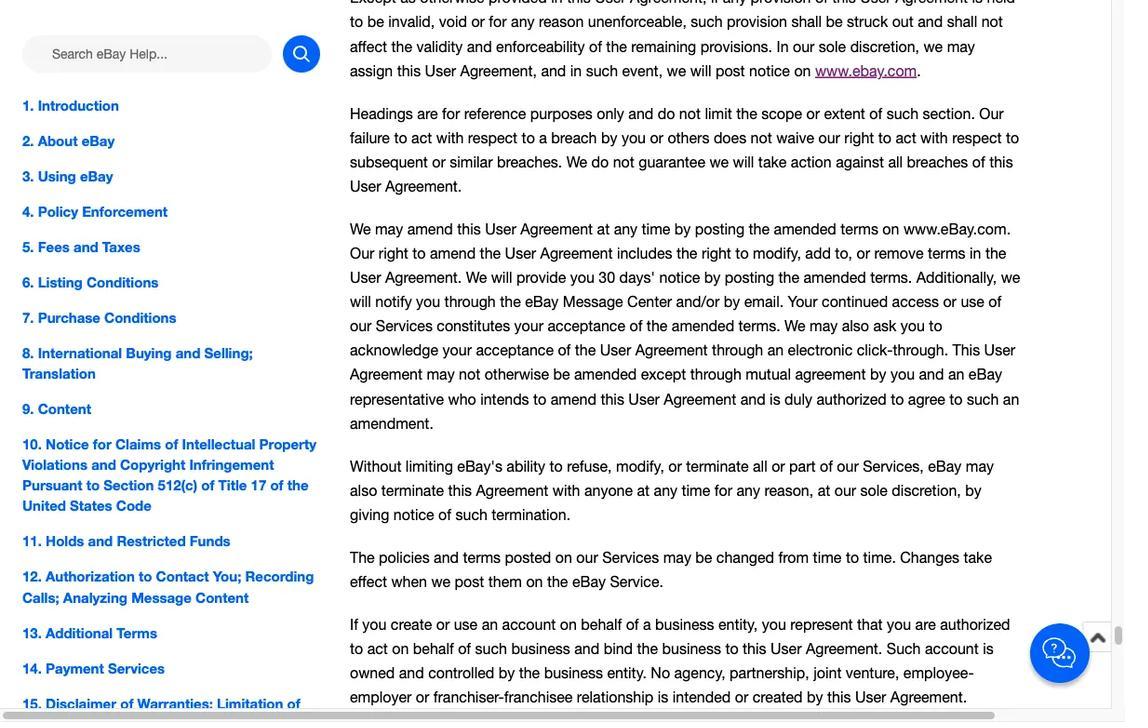 Task type: vqa. For each thing, say whether or not it's contained in the screenshot.
"wind" to the middle
no



Task type: describe. For each thing, give the bounding box(es) containing it.
you right entity,
[[762, 616, 787, 633]]

represent
[[791, 616, 853, 633]]

limiting
[[406, 458, 453, 475]]

agreement. up "joint"
[[806, 640, 883, 658]]

of up controlled
[[458, 640, 471, 658]]

user up the "unenforceable,"
[[595, 0, 626, 6]]

1 vertical spatial in
[[571, 62, 582, 79]]

that
[[858, 616, 883, 633]]

is down "no"
[[658, 689, 669, 706]]

2 shall from the left
[[948, 13, 978, 30]]

agreement. inside we may amend this user agreement at any time by posting the amended terms on www.ebay.com. our right to amend the user agreement includes the right to modify, add to, or remove terms in the user agreement. we will provide you 30 days' notice by posting the amended terms. additionally, we will notify you through the ebay message center and/or by email. your continued access or use of our services constitutes your acceptance of the amended terms. we may also ask you to acknowledge your acceptance of the user agreement through an electronic click-through. this user agreement may not otherwise be amended except through mutual agreement by you and an ebay representative who intends to amend this user agreement and is duly authorized to agree to such an amendment.
[[385, 269, 462, 286]]

anyone
[[585, 482, 633, 499]]

on inside we may amend this user agreement at any time by posting the amended terms on www.ebay.com. our right to amend the user agreement includes the right to modify, add to, or remove terms in the user agreement. we will provide you 30 days' notice by posting the amended terms. additionally, we will notify you through the ebay message center and/or by email. your continued access or use of our services constitutes your acceptance of the amended terms. we may also ask you to acknowledge your acceptance of the user agreement through an electronic click-through. this user agreement may not otherwise be amended except through mutual agreement by you and an ebay representative who intends to amend this user agreement and is duly authorized to agree to such an amendment.
[[883, 220, 900, 238]]

ebay up 4. policy enforcement
[[80, 168, 113, 184]]

amended down to,
[[804, 269, 867, 286]]

and down "void"
[[467, 37, 492, 55]]

1 vertical spatial behalf
[[413, 640, 454, 658]]

terms
[[117, 625, 157, 641]]

we inside headings are for reference purposes only and do not limit the scope or extent of such section. our failure to act with respect to a breach by you or others does not waive our right to act with respect to subsequent or similar breaches. we do not guarantee we will take action against all breaches of this user agreement.
[[710, 153, 729, 170]]

of up bind
[[626, 616, 639, 633]]

states
[[70, 498, 112, 515]]

will inside headings are for reference purposes only and do not limit the scope or extent of such section. our failure to act with respect to a breach by you or others does not waive our right to act with respect to subsequent or similar breaches. we do not guarantee we will take action against all breaches of this user agreement.
[[733, 153, 755, 170]]

our inside we may amend this user agreement at any time by posting the amended terms on www.ebay.com. our right to amend the user agreement includes the right to modify, add to, or remove terms in the user agreement. we will provide you 30 days' notice by posting the amended terms. additionally, we will notify you through the ebay message center and/or by email. your continued access or use of our services constitutes your acceptance of the amended terms. we may also ask you to acknowledge your acceptance of the user agreement through an electronic click-through. this user agreement may not otherwise be amended except through mutual agreement by you and an ebay representative who intends to amend this user agreement and is duly authorized to agree to such an amendment.
[[350, 245, 375, 262]]

by inside headings are for reference purposes only and do not limit the scope or extent of such section. our failure to act with respect to a breach by you or others does not waive our right to act with respect to subsequent or similar breaches. we do not guarantee we will take action against all breaches of this user agreement.
[[601, 129, 618, 146]]

additionally,
[[917, 269, 997, 286]]

30
[[599, 269, 616, 286]]

on up franchisee
[[560, 616, 577, 633]]

on right posted
[[556, 549, 573, 566]]

agreement up 30 in the right top of the page
[[541, 245, 613, 262]]

we inside the policies and terms posted on our services may be changed from time to time. changes take effect when we post them on the ebay service.
[[432, 573, 451, 591]]

or right to,
[[857, 245, 871, 262]]

of down center in the top right of the page
[[630, 318, 643, 335]]

0 vertical spatial amend
[[407, 220, 453, 238]]

we up constitutes
[[466, 269, 487, 286]]

service.
[[610, 573, 664, 591]]

0 vertical spatial posting
[[695, 220, 745, 238]]

agreement inside "except as otherwise provided in this user agreement, if any provision of this user agreement is held to be invalid, void or for any reason unenforceable, such provision shall be struck out and shall not affect the validity and enforceability of the remaining provisions. in our sole discretion, we may assign this user agreement, and in such event, we will post notice on"
[[896, 0, 968, 6]]

this up partnership,
[[743, 640, 767, 658]]

days'
[[620, 269, 656, 286]]

our right reason,
[[835, 482, 857, 499]]

user right this
[[985, 342, 1016, 359]]

9. content link
[[22, 399, 320, 419]]

and inside headings are for reference purposes only and do not limit the scope or extent of such section. our failure to act with respect to a breach by you or others does not waive our right to act with respect to subsequent or similar breaches. we do not guarantee we will take action against all breaches of this user agreement.
[[629, 105, 654, 122]]

united
[[22, 498, 66, 515]]

0 vertical spatial your
[[515, 318, 544, 335]]

event,
[[622, 62, 663, 79]]

user up "notify"
[[350, 269, 381, 286]]

user up struck at the right top
[[861, 0, 892, 6]]

provisions.
[[701, 37, 773, 55]]

section
[[104, 477, 154, 494]]

of up www.ebay.com link at the top of page
[[816, 0, 829, 6]]

7.
[[22, 309, 34, 326]]

such inside without limiting ebay's ability to refuse, modify, or terminate all or part of our services, ebay may also terminate this agreement with anyone at any time for any reason, at our sole discretion, by giving notice of such termination.
[[456, 506, 488, 523]]

intended
[[673, 689, 731, 706]]

this up refuse,
[[601, 390, 625, 408]]

5.
[[22, 239, 34, 255]]

subsequent
[[350, 153, 428, 170]]

limit
[[705, 105, 733, 122]]

we down remaining
[[667, 62, 686, 79]]

2 horizontal spatial with
[[921, 129, 949, 146]]

ebay inside the policies and terms posted on our services may be changed from time to time. changes take effect when we post them on the ebay service.
[[573, 573, 606, 591]]

ebay inside without limiting ebay's ability to refuse, modify, or terminate all or part of our services, ebay may also terminate this agreement with anyone at any time for any reason, at our sole discretion, by giving notice of such termination.
[[928, 458, 962, 475]]

to inside "except as otherwise provided in this user agreement, if any provision of this user agreement is held to be invalid, void or for any reason unenforceable, such provision shall be struck out and shall not affect the validity and enforceability of the remaining provisions. in our sole discretion, we may assign this user agreement, and in such event, we will post notice on"
[[350, 13, 363, 30]]

with for headings are for reference purposes only and do not limit the scope or extent of such section. our failure to act with respect to a breach by you or others does not waive our right to act with respect to subsequent or similar breaches. we do not guarantee we will take action against all breaches of this user agreement.
[[436, 129, 464, 146]]

joint
[[814, 665, 842, 682]]

intellectual
[[182, 436, 256, 453]]

modify, inside we may amend this user agreement at any time by posting the amended terms on www.ebay.com. our right to amend the user agreement includes the right to modify, add to, or remove terms in the user agreement. we will provide you 30 days' notice by posting the amended terms. additionally, we will notify you through the ebay message center and/or by email. your continued access or use of our services constitutes your acceptance of the amended terms. we may also ask you to acknowledge your acceptance of the user agreement through an electronic click-through. this user agreement may not otherwise be amended except through mutual agreement by you and an ebay representative who intends to amend this user agreement and is duly authorized to agree to such an amendment.
[[753, 245, 802, 262]]

at inside we may amend this user agreement at any time by posting the amended terms on www.ebay.com. our right to amend the user agreement includes the right to modify, add to, or remove terms in the user agreement. we will provide you 30 days' notice by posting the amended terms. additionally, we will notify you through the ebay message center and/or by email. your continued access or use of our services constitutes your acceptance of the amended terms. we may also ask you to acknowledge your acceptance of the user agreement through an electronic click-through. this user agreement may not otherwise be amended except through mutual agreement by you and an ebay representative who intends to amend this user agreement and is duly authorized to agree to such an amendment.
[[597, 220, 610, 238]]

0 vertical spatial content
[[38, 401, 91, 418]]

you down through.
[[891, 366, 915, 383]]

we inside headings are for reference purposes only and do not limit the scope or extent of such section. our failure to act with respect to a breach by you or others does not waive our right to act with respect to subsequent or similar breaches. we do not guarantee we will take action against all breaches of this user agreement.
[[567, 153, 588, 170]]

conditions for 7. purchase conditions
[[104, 309, 177, 326]]

this right assign
[[397, 62, 421, 79]]

notice inside "except as otherwise provided in this user agreement, if any provision of this user agreement is held to be invalid, void or for any reason unenforceable, such provision shall be struck out and shall not affect the validity and enforceability of the remaining provisions. in our sole discretion, we may assign this user agreement, and in such event, we will post notice on"
[[750, 62, 790, 79]]

changed
[[717, 549, 775, 566]]

additional
[[46, 625, 113, 641]]

this inside without limiting ebay's ability to refuse, modify, or terminate all or part of our services, ebay may also terminate this agreement with anyone at any time for any reason, at our sole discretion, by giving notice of such termination.
[[448, 482, 472, 499]]

0 horizontal spatial agreement,
[[460, 62, 537, 79]]

amended up add at the right top of page
[[774, 220, 837, 238]]

you up the such
[[887, 616, 912, 633]]

of right part
[[820, 458, 833, 475]]

www.ebay.com
[[816, 62, 917, 79]]

such down if
[[691, 13, 723, 30]]

17
[[251, 477, 267, 494]]

user down center in the top right of the page
[[600, 342, 632, 359]]

disclaimer
[[46, 695, 116, 712]]

6. listing conditions link
[[22, 272, 320, 293]]

and right holds
[[88, 533, 113, 550]]

2 horizontal spatial terms
[[928, 245, 966, 262]]

any down 'provided'
[[511, 13, 535, 30]]

an down this
[[949, 366, 965, 383]]

taxes
[[102, 239, 140, 255]]

agency,
[[675, 665, 726, 682]]

such inside if you create or use an account on behalf of a business entity, you represent that you are authorized to act on behalf of such business and bind the business to this user agreement. such account is owned and controlled by the business entity. no agency, partnership, joint venture, employee- employer or franchiser-franchisee relationship is intended or created by this user agreement.
[[475, 640, 507, 658]]

an inside if you create or use an account on behalf of a business entity, you represent that you are authorized to act on behalf of such business and bind the business to this user agreement. such account is owned and controlled by the business entity. no agency, partnership, joint venture, employee- employer or franchiser-franchisee relationship is intended or created by this user agreement.
[[482, 616, 498, 633]]

0 vertical spatial acceptance
[[548, 318, 626, 335]]

1 horizontal spatial account
[[925, 640, 979, 658]]

1 vertical spatial terminate
[[382, 482, 444, 499]]

sole inside "except as otherwise provided in this user agreement, if any provision of this user agreement is held to be invalid, void or for any reason unenforceable, such provision shall be struck out and shall not affect the validity and enforceability of the remaining provisions. in our sole discretion, we may assign this user agreement, and in such event, we will post notice on"
[[819, 37, 847, 55]]

buying
[[126, 345, 172, 362]]

agreement. inside headings are for reference purposes only and do not limit the scope or extent of such section. our failure to act with respect to a breach by you or others does not waive our right to act with respect to subsequent or similar breaches. we do not guarantee we will take action against all breaches of this user agreement.
[[385, 178, 462, 195]]

you left 30 in the right top of the page
[[571, 269, 595, 286]]

and inside 'link'
[[74, 239, 98, 255]]

ebay down this
[[969, 366, 1003, 383]]

and up agree
[[919, 366, 945, 383]]

access
[[893, 293, 939, 310]]

are inside if you create or use an account on behalf of a business entity, you represent that you are authorized to act on behalf of such business and bind the business to this user agreement. such account is owned and controlled by the business entity. no agency, partnership, joint venture, employee- employer or franchiser-franchisee relationship is intended or created by this user agreement.
[[916, 616, 936, 633]]

0 vertical spatial terms.
[[871, 269, 913, 286]]

user up partnership,
[[771, 640, 802, 658]]

our inside we may amend this user agreement at any time by posting the amended terms on www.ebay.com. our right to amend the user agreement includes the right to modify, add to, or remove terms in the user agreement. we will provide you 30 days' notice by posting the amended terms. additionally, we will notify you through the ebay message center and/or by email. your continued access or use of our services constitutes your acceptance of the amended terms. we may also ask you to acknowledge your acceptance of the user agreement through an electronic click-through. this user agreement may not otherwise be amended except through mutual agreement by you and an ebay representative who intends to amend this user agreement and is duly authorized to agree to such an amendment.
[[350, 318, 372, 335]]

notice inside without limiting ebay's ability to refuse, modify, or terminate all or part of our services, ebay may also terminate this agreement with anyone at any time for any reason, at our sole discretion, by giving notice of such termination.
[[394, 506, 435, 523]]

introduction
[[38, 97, 119, 114]]

any right anyone
[[654, 482, 678, 499]]

15. disclaimer of warranties; limitation of liability
[[22, 695, 301, 723]]

this up reason
[[567, 0, 591, 6]]

of right 17 on the left
[[270, 477, 284, 494]]

will left "notify"
[[350, 293, 371, 310]]

user down venture,
[[856, 689, 887, 706]]

user down except
[[629, 390, 660, 408]]

all inside headings are for reference purposes only and do not limit the scope or extent of such section. our failure to act with respect to a breach by you or others does not waive our right to act with respect to subsequent or similar breaches. we do not guarantee we will take action against all breaches of this user agreement.
[[889, 153, 903, 170]]

2 vertical spatial amend
[[551, 390, 597, 408]]

will left provide
[[491, 269, 513, 286]]

use inside we may amend this user agreement at any time by posting the amended terms on www.ebay.com. our right to amend the user agreement includes the right to modify, add to, or remove terms in the user agreement. we will provide you 30 days' notice by posting the amended terms. additionally, we will notify you through the ebay message center and/or by email. your continued access or use of our services constitutes your acceptance of the amended terms. we may also ask you to acknowledge your acceptance of the user agreement through an electronic click-through. this user agreement may not otherwise be amended except through mutual agreement by you and an ebay representative who intends to amend this user agreement and is duly authorized to agree to such an amendment.
[[961, 293, 985, 310]]

for inside headings are for reference purposes only and do not limit the scope or extent of such section. our failure to act with respect to a breach by you or others does not waive our right to act with respect to subsequent or similar breaches. we do not guarantee we will take action against all breaches of this user agreement.
[[442, 105, 460, 122]]

1 vertical spatial posting
[[725, 269, 775, 286]]

2 vertical spatial through
[[691, 366, 742, 383]]

you right the if
[[362, 616, 387, 633]]

or left similar
[[432, 153, 446, 170]]

1 vertical spatial your
[[443, 342, 472, 359]]

0 vertical spatial in
[[551, 0, 563, 6]]

our inside headings are for reference purposes only and do not limit the scope or extent of such section. our failure to act with respect to a breach by you or others does not waive our right to act with respect to subsequent or similar breaches. we do not guarantee we will take action against all breaches of this user agreement.
[[980, 105, 1004, 122]]

if you create or use an account on behalf of a business entity, you represent that you are authorized to act on behalf of such business and bind the business to this user agreement. such account is owned and controlled by the business entity. no agency, partnership, joint venture, employee- employer or franchiser-franchisee relationship is intended or created by this user agreement.
[[350, 616, 1011, 706]]

you right "notify"
[[416, 293, 441, 310]]

holds
[[46, 533, 84, 550]]

title
[[218, 477, 247, 494]]

message inside 12. authorization to contact you; recording calls; analyzing message content
[[131, 589, 192, 606]]

services,
[[863, 458, 924, 475]]

www.ebay.com.
[[904, 220, 1011, 238]]

we down your
[[785, 318, 806, 335]]

remove
[[875, 245, 924, 262]]

ebay's
[[457, 458, 503, 475]]

time inside we may amend this user agreement at any time by posting the amended terms on www.ebay.com. our right to amend the user agreement includes the right to modify, add to, or remove terms in the user agreement. we will provide you 30 days' notice by posting the amended terms. additionally, we will notify you through the ebay message center and/or by email. your continued access or use of our services constitutes your acceptance of the amended terms. we may also ask you to acknowledge your acceptance of the user agreement through an electronic click-through. this user agreement may not otherwise be amended except through mutual agreement by you and an ebay representative who intends to amend this user agreement and is duly authorized to agree to such an amendment.
[[642, 220, 671, 238]]

not right the does
[[751, 129, 773, 146]]

this down similar
[[457, 220, 481, 238]]

of right "disclaimer" on the bottom of page
[[120, 695, 134, 712]]

ebay right about
[[82, 132, 115, 149]]

6.
[[22, 274, 34, 291]]

this down "joint"
[[828, 689, 851, 706]]

franchiser-
[[434, 689, 504, 706]]

12. authorization to contact you; recording calls; analyzing message content
[[22, 569, 314, 606]]

a inside headings are for reference purposes only and do not limit the scope or extent of such section. our failure to act with respect to a breach by you or others does not waive our right to act with respect to subsequent or similar breaches. we do not guarantee we will take action against all breaches of this user agreement.
[[539, 129, 547, 146]]

continued
[[822, 293, 888, 310]]

an up mutual
[[768, 342, 784, 359]]

the inside the policies and terms posted on our services may be changed from time to time. changes take effect when we post them on the ebay service.
[[547, 573, 568, 591]]

time inside without limiting ebay's ability to refuse, modify, or terminate all or part of our services, ebay may also terminate this agreement with anyone at any time for any reason, at our sole discretion, by giving notice of such termination.
[[682, 482, 711, 499]]

not inside we may amend this user agreement at any time by posting the amended terms on www.ebay.com. our right to amend the user agreement includes the right to modify, add to, or remove terms in the user agreement. we will provide you 30 days' notice by posting the amended terms. additionally, we will notify you through the ebay message center and/or by email. your continued access or use of our services constitutes your acceptance of the amended terms. we may also ask you to acknowledge your acceptance of the user agreement through an electronic click-through. this user agreement may not otherwise be amended except through mutual agreement by you and an ebay representative who intends to amend this user agreement and is duly authorized to agree to such an amendment.
[[459, 366, 481, 383]]

reference
[[464, 105, 526, 122]]

conditions for 6. listing conditions
[[86, 274, 159, 291]]

duly
[[785, 390, 813, 408]]

out
[[893, 13, 914, 30]]

who
[[448, 390, 476, 408]]

0 vertical spatial provision
[[751, 0, 811, 6]]

or left created
[[735, 689, 749, 706]]

11. holds and restricted funds link
[[22, 531, 320, 552]]

1 horizontal spatial right
[[702, 245, 732, 262]]

we may amend this user agreement at any time by posting the amended terms on www.ebay.com. our right to amend the user agreement includes the right to modify, add to, or remove terms in the user agreement. we will provide you 30 days' notice by posting the amended terms. additionally, we will notify you through the ebay message center and/or by email. your continued access or use of our services constitutes your acceptance of the amended terms. we may also ask you to acknowledge your acceptance of the user agreement through an electronic click-through. this user agreement may not otherwise be amended except through mutual agreement by you and an ebay representative who intends to amend this user agreement and is duly authorized to agree to such an amendment.
[[350, 220, 1021, 432]]

or up waive
[[807, 105, 820, 122]]

also inside without limiting ebay's ability to refuse, modify, or terminate all or part of our services, ebay may also terminate this agreement with anyone at any time for any reason, at our sole discretion, by giving notice of such termination.
[[350, 482, 377, 499]]

owned
[[350, 665, 395, 682]]

of down the "unenforceable,"
[[589, 37, 602, 55]]

of left title
[[201, 477, 215, 494]]

9.
[[22, 401, 34, 418]]

others
[[668, 129, 710, 146]]

electronic
[[788, 342, 853, 359]]

on down posted
[[526, 573, 543, 591]]

10. notice for claims of intellectual property violations and copyright infringement pursuant to section 512(c) of title 17 of the united states code
[[22, 436, 317, 515]]

an right agree
[[1004, 390, 1020, 408]]

of right "breaches"
[[973, 153, 986, 170]]

be inside the policies and terms posted on our services may be changed from time to time. changes take effect when we post them on the ebay service.
[[696, 549, 713, 566]]

agreement up provide
[[521, 220, 593, 238]]

to inside without limiting ebay's ability to refuse, modify, or terminate all or part of our services, ebay may also terminate this agreement with anyone at any time for any reason, at our sole discretion, by giving notice of such termination.
[[550, 458, 563, 475]]

effect
[[350, 573, 387, 591]]

authorized inside if you create or use an account on behalf of a business entity, you represent that you are authorized to act on behalf of such business and bind the business to this user agreement. such account is owned and controlled by the business entity. no agency, partnership, joint venture, employee- employer or franchiser-franchisee relationship is intended or created by this user agreement.
[[941, 616, 1011, 633]]

0 vertical spatial terminate
[[686, 458, 749, 475]]

amended left except
[[574, 366, 637, 383]]

the inside 10. notice for claims of intellectual property violations and copyright infringement pursuant to section 512(c) of title 17 of the united states code
[[287, 477, 309, 494]]

of down provide
[[558, 342, 571, 359]]

user down breaches.
[[485, 220, 516, 238]]

www.ebay.com .
[[816, 62, 922, 79]]

or right employer
[[416, 689, 430, 706]]

claims
[[115, 436, 161, 453]]

13.
[[22, 625, 42, 641]]

services inside 14. payment services link
[[108, 660, 165, 677]]

of right "extent"
[[870, 105, 883, 122]]

recording
[[245, 569, 314, 585]]

notice
[[46, 436, 89, 453]]

amended down the and/or
[[672, 318, 735, 335]]

refuse,
[[567, 458, 612, 475]]

take inside the policies and terms posted on our services may be changed from time to time. changes take effect when we post them on the ebay service.
[[964, 549, 993, 566]]

our inside headings are for reference purposes only and do not limit the scope or extent of such section. our failure to act with respect to a breach by you or others does not waive our right to act with respect to subsequent or similar breaches. we do not guarantee we will take action against all breaches of this user agreement.
[[819, 129, 841, 146]]

or right refuse,
[[669, 458, 682, 475]]

7. purchase conditions link
[[22, 308, 320, 328]]

agreement down acknowledge on the left top
[[350, 366, 423, 383]]

mutual
[[746, 366, 791, 383]]

except as otherwise provided in this user agreement, if any provision of this user agreement is held to be invalid, void or for any reason unenforceable, such provision shall be struck out and shall not affect the validity and enforceability of the remaining provisions. in our sole discretion, we may assign this user agreement, and in such event, we will post notice on
[[350, 0, 1016, 79]]

1 vertical spatial provision
[[727, 13, 788, 30]]

14.
[[22, 660, 42, 677]]

part
[[790, 458, 816, 475]]

user down validity
[[425, 62, 456, 79]]

liability
[[22, 716, 74, 723]]

and left bind
[[575, 640, 600, 658]]

and right owned
[[399, 665, 424, 682]]

changes
[[901, 549, 960, 566]]

affect
[[350, 37, 387, 55]]

of down additionally,
[[989, 293, 1002, 310]]

may down subsequent on the left of page
[[375, 220, 403, 238]]

of down limiting
[[439, 506, 452, 523]]

or right the create
[[436, 616, 450, 633]]

our right part
[[837, 458, 859, 475]]

remaining
[[632, 37, 697, 55]]

your
[[788, 293, 818, 310]]

calls;
[[22, 589, 59, 606]]

our inside the policies and terms posted on our services may be changed from time to time. changes take effect when we post them on the ebay service.
[[577, 549, 598, 566]]

2. about ebay link
[[22, 130, 320, 151]]

does
[[714, 129, 747, 146]]

policies
[[379, 549, 430, 566]]

0 vertical spatial through
[[445, 293, 496, 310]]

of right limitation
[[287, 695, 301, 712]]

translation
[[22, 365, 96, 382]]

except
[[350, 0, 396, 6]]

to inside 12. authorization to contact you; recording calls; analyzing message content
[[139, 569, 152, 585]]

1 vertical spatial amend
[[430, 245, 476, 262]]

and down mutual
[[741, 390, 766, 408]]



Task type: locate. For each thing, give the bounding box(es) containing it.
1 vertical spatial time
[[682, 482, 711, 499]]

our
[[980, 105, 1004, 122], [350, 245, 375, 262]]

or
[[472, 13, 485, 30], [807, 105, 820, 122], [650, 129, 664, 146], [432, 153, 446, 170], [857, 245, 871, 262], [944, 293, 957, 310], [669, 458, 682, 475], [772, 458, 786, 475], [436, 616, 450, 633], [416, 689, 430, 706], [735, 689, 749, 706]]

scope
[[762, 105, 803, 122]]

services inside we may amend this user agreement at any time by posting the amended terms on www.ebay.com. our right to amend the user agreement includes the right to modify, add to, or remove terms in the user agreement. we will provide you 30 days' notice by posting the amended terms. additionally, we will notify you through the ebay message center and/or by email. your continued access or use of our services constitutes your acceptance of the amended terms. we may also ask you to acknowledge your acceptance of the user agreement through an electronic click-through. this user agreement may not otherwise be amended except through mutual agreement by you and an ebay representative who intends to amend this user agreement and is duly authorized to agree to such an amendment.
[[376, 318, 433, 335]]

when
[[392, 573, 427, 591]]

add
[[806, 245, 831, 262]]

extent
[[824, 105, 866, 122]]

may up "electronic"
[[810, 318, 838, 335]]

in inside we may amend this user agreement at any time by posting the amended terms on www.ebay.com. our right to amend the user agreement includes the right to modify, add to, or remove terms in the user agreement. we will provide you 30 days' notice by posting the amended terms. additionally, we will notify you through the ebay message center and/or by email. your continued access or use of our services constitutes your acceptance of the amended terms. we may also ask you to acknowledge your acceptance of the user agreement through an electronic click-through. this user agreement may not otherwise be amended except through mutual agreement by you and an ebay representative who intends to amend this user agreement and is duly authorized to agree to such an amendment.
[[970, 245, 982, 262]]

1 horizontal spatial at
[[637, 482, 650, 499]]

1 horizontal spatial agreement,
[[630, 0, 707, 6]]

is
[[973, 0, 983, 6], [770, 390, 781, 408], [983, 640, 994, 658], [658, 689, 669, 706]]

0 vertical spatial notice
[[750, 62, 790, 79]]

guarantee
[[639, 153, 706, 170]]

0 vertical spatial terms
[[841, 220, 879, 238]]

you down only
[[622, 129, 646, 146]]

amend up constitutes
[[430, 245, 476, 262]]

through up constitutes
[[445, 293, 496, 310]]

0 horizontal spatial act
[[367, 640, 388, 658]]

agreement up out
[[896, 0, 968, 6]]

we up 'section.'
[[924, 37, 943, 55]]

1 vertical spatial terms.
[[739, 318, 781, 335]]

0 vertical spatial behalf
[[581, 616, 622, 633]]

1 horizontal spatial with
[[553, 482, 581, 499]]

amend down similar
[[407, 220, 453, 238]]

0 horizontal spatial account
[[502, 616, 556, 633]]

0 horizontal spatial a
[[539, 129, 547, 146]]

or right "void"
[[472, 13, 485, 30]]

0 horizontal spatial shall
[[792, 13, 822, 30]]

1 vertical spatial terms
[[928, 245, 966, 262]]

are inside headings are for reference purposes only and do not limit the scope or extent of such section. our failure to act with respect to a breach by you or others does not waive our right to act with respect to subsequent or similar breaches. we do not guarantee we will take action against all breaches of this user agreement.
[[417, 105, 438, 122]]

action
[[791, 153, 832, 170]]

you inside headings are for reference purposes only and do not limit the scope or extent of such section. our failure to act with respect to a breach by you or others does not waive our right to act with respect to subsequent or similar breaches. we do not guarantee we will take action against all breaches of this user agreement.
[[622, 129, 646, 146]]

acceptance
[[548, 318, 626, 335], [476, 342, 554, 359]]

act inside if you create or use an account on behalf of a business entity, you represent that you are authorized to act on behalf of such business and bind the business to this user agreement. such account is owned and controlled by the business entity. no agency, partnership, joint venture, employee- employer or franchiser-franchisee relationship is intended or created by this user agreement.
[[367, 640, 388, 658]]

notify
[[375, 293, 412, 310]]

1 horizontal spatial do
[[658, 105, 675, 122]]

notice down in
[[750, 62, 790, 79]]

act for authorized
[[367, 640, 388, 658]]

15. disclaimer of warranties; limitation of liability link
[[22, 694, 320, 723]]

7. purchase conditions
[[22, 309, 177, 326]]

may inside "except as otherwise provided in this user agreement, if any provision of this user agreement is held to be invalid, void or for any reason unenforceable, such provision shall be struck out and shall not affect the validity and enforceability of the remaining provisions. in our sole discretion, we may assign this user agreement, and in such event, we will post notice on"
[[948, 37, 976, 55]]

agreement
[[796, 366, 866, 383]]

at
[[597, 220, 610, 238], [637, 482, 650, 499], [818, 482, 831, 499]]

do down breach
[[592, 153, 609, 170]]

them
[[489, 573, 522, 591]]

act up "breaches"
[[896, 129, 917, 146]]

0 vertical spatial are
[[417, 105, 438, 122]]

0 vertical spatial account
[[502, 616, 556, 633]]

not left guarantee
[[613, 153, 635, 170]]

0 vertical spatial conditions
[[86, 274, 159, 291]]

1 horizontal spatial use
[[961, 293, 985, 310]]

copyright
[[120, 457, 186, 473]]

terms. down email.
[[739, 318, 781, 335]]

0 vertical spatial otherwise
[[420, 0, 485, 6]]

0 vertical spatial take
[[759, 153, 787, 170]]

an
[[768, 342, 784, 359], [949, 366, 965, 383], [1004, 390, 1020, 408], [482, 616, 498, 633]]

0 horizontal spatial post
[[455, 573, 484, 591]]

1 horizontal spatial take
[[964, 549, 993, 566]]

the inside headings are for reference purposes only and do not limit the scope or extent of such section. our failure to act with respect to a breach by you or others does not waive our right to act with respect to subsequent or similar breaches. we do not guarantee we will take action against all breaches of this user agreement.
[[737, 105, 758, 122]]

not up others
[[680, 105, 701, 122]]

and inside the policies and terms posted on our services may be changed from time to time. changes take effect when we post them on the ebay service.
[[434, 549, 459, 566]]

agreement down except
[[664, 390, 737, 408]]

agreement. down employee-
[[891, 689, 968, 706]]

1 horizontal spatial our
[[980, 105, 1004, 122]]

0 vertical spatial modify,
[[753, 245, 802, 262]]

authorized inside we may amend this user agreement at any time by posting the amended terms on www.ebay.com. our right to amend the user agreement includes the right to modify, add to, or remove terms in the user agreement. we will provide you 30 days' notice by posting the amended terms. additionally, we will notify you through the ebay message center and/or by email. your continued access or use of our services constitutes your acceptance of the amended terms. we may also ask you to acknowledge your acceptance of the user agreement through an electronic click-through. this user agreement may not otherwise be amended except through mutual agreement by you and an ebay representative who intends to amend this user agreement and is duly authorized to agree to such an amendment.
[[817, 390, 887, 408]]

act up owned
[[367, 640, 388, 658]]

terms up to,
[[841, 220, 879, 238]]

agreement. down subsequent on the left of page
[[385, 178, 462, 195]]

modify,
[[753, 245, 802, 262], [616, 458, 665, 475]]

not inside "except as otherwise provided in this user agreement, if any provision of this user agreement is held to be invalid, void or for any reason unenforceable, such provision shall be struck out and shall not affect the validity and enforceability of the remaining provisions. in our sole discretion, we may assign this user agreement, and in such event, we will post notice on"
[[982, 13, 1004, 30]]

otherwise inside "except as otherwise provided in this user agreement, if any provision of this user agreement is held to be invalid, void or for any reason unenforceable, such provision shall be struck out and shall not affect the validity and enforceability of the remaining provisions. in our sole discretion, we may assign this user agreement, and in such event, we will post notice on"
[[420, 0, 485, 6]]

0 vertical spatial discretion,
[[851, 37, 920, 55]]

0 horizontal spatial are
[[417, 105, 438, 122]]

our inside "except as otherwise provided in this user agreement, if any provision of this user agreement is held to be invalid, void or for any reason unenforceable, such provision shall be struck out and shall not affect the validity and enforceability of the remaining provisions. in our sole discretion, we may assign this user agreement, and in such event, we will post notice on"
[[793, 37, 815, 55]]

2 respect from the left
[[953, 129, 1002, 146]]

15.
[[22, 695, 42, 712]]

0 horizontal spatial right
[[379, 245, 409, 262]]

discretion, inside without limiting ebay's ability to refuse, modify, or terminate all or part of our services, ebay may also terminate this agreement with anyone at any time for any reason, at our sole discretion, by giving notice of such termination.
[[892, 482, 962, 499]]

any left reason,
[[737, 482, 761, 499]]

on inside "except as otherwise provided in this user agreement, if any provision of this user agreement is held to be invalid, void or for any reason unenforceable, such provision shall be struck out and shall not affect the validity and enforceability of the remaining provisions. in our sole discretion, we may assign this user agreement, and in such event, we will post notice on"
[[795, 62, 811, 79]]

behalf up bind
[[581, 616, 622, 633]]

content inside 12. authorization to contact you; recording calls; analyzing message content
[[196, 589, 249, 606]]

right
[[845, 129, 875, 146], [379, 245, 409, 262], [702, 245, 732, 262]]

0 horizontal spatial modify,
[[616, 458, 665, 475]]

14. payment services
[[22, 660, 165, 677]]

2 horizontal spatial act
[[896, 129, 917, 146]]

4.
[[22, 203, 34, 220]]

2 horizontal spatial services
[[603, 549, 659, 566]]

and inside 8. international buying and selling; translation
[[176, 345, 201, 362]]

infringement
[[189, 457, 274, 473]]

1 vertical spatial take
[[964, 549, 993, 566]]

1 horizontal spatial terms
[[841, 220, 879, 238]]

ability
[[507, 458, 546, 475]]

our right posted
[[577, 549, 598, 566]]

employer
[[350, 689, 412, 706]]

discretion, up the 'www.ebay.com .'
[[851, 37, 920, 55]]

contact
[[156, 569, 209, 585]]

this
[[567, 0, 591, 6], [833, 0, 856, 6], [397, 62, 421, 79], [990, 153, 1014, 170], [457, 220, 481, 238], [601, 390, 625, 408], [448, 482, 472, 499], [743, 640, 767, 658], [828, 689, 851, 706]]

on down the create
[[392, 640, 409, 658]]

for inside "except as otherwise provided in this user agreement, if any provision of this user agreement is held to be invalid, void or for any reason unenforceable, such provision shall be struck out and shall not affect the validity and enforceability of the remaining provisions. in our sole discretion, we may assign this user agreement, and in such event, we will post notice on"
[[489, 13, 507, 30]]

time up the "includes"
[[642, 220, 671, 238]]

and down "enforceability"
[[541, 62, 566, 79]]

1 horizontal spatial also
[[842, 318, 870, 335]]

2 vertical spatial in
[[970, 245, 982, 262]]

1 vertical spatial do
[[592, 153, 609, 170]]

representative
[[350, 390, 444, 408]]

and right out
[[918, 13, 943, 30]]

for inside without limiting ebay's ability to refuse, modify, or terminate all or part of our services, ebay may also terminate this agreement with anyone at any time for any reason, at our sole discretion, by giving notice of such termination.
[[715, 482, 733, 499]]

reason
[[539, 13, 584, 30]]

conditions up buying
[[104, 309, 177, 326]]

giving
[[350, 506, 390, 523]]

partnership,
[[730, 665, 810, 682]]

0 horizontal spatial take
[[759, 153, 787, 170]]

not
[[982, 13, 1004, 30], [680, 105, 701, 122], [751, 129, 773, 146], [613, 153, 635, 170], [459, 366, 481, 383]]

0 horizontal spatial behalf
[[413, 640, 454, 658]]

by inside without limiting ebay's ability to refuse, modify, or terminate all or part of our services, ebay may also terminate this agreement with anyone at any time for any reason, at our sole discretion, by giving notice of such termination.
[[966, 482, 982, 499]]

2 horizontal spatial time
[[813, 549, 842, 566]]

message inside we may amend this user agreement at any time by posting the amended terms on www.ebay.com. our right to amend the user agreement includes the right to modify, add to, or remove terms in the user agreement. we will provide you 30 days' notice by posting the amended terms. additionally, we will notify you through the ebay message center and/or by email. your continued access or use of our services constitutes your acceptance of the amended terms. we may also ask you to acknowledge your acceptance of the user agreement through an electronic click-through. this user agreement may not otherwise be amended except through mutual agreement by you and an ebay representative who intends to amend this user agreement and is duly authorized to agree to such an amendment.
[[563, 293, 624, 310]]

agreement down ability
[[476, 482, 549, 499]]

any right if
[[723, 0, 747, 6]]

1 horizontal spatial terminate
[[686, 458, 749, 475]]

8. international buying and selling; translation
[[22, 345, 253, 382]]

4. policy enforcement link
[[22, 201, 320, 222]]

1 vertical spatial use
[[454, 616, 478, 633]]

center
[[628, 293, 672, 310]]

without
[[350, 458, 402, 475]]

or inside "except as otherwise provided in this user agreement, if any provision of this user agreement is held to be invalid, void or for any reason unenforceable, such provision shall be struck out and shall not affect the validity and enforceability of the remaining provisions. in our sole discretion, we may assign this user agreement, and in such event, we will post notice on"
[[472, 13, 485, 30]]

on up remove
[[883, 220, 900, 238]]

violations
[[22, 457, 87, 473]]

1 horizontal spatial act
[[412, 129, 432, 146]]

0 horizontal spatial do
[[592, 153, 609, 170]]

12.
[[22, 569, 42, 585]]

this
[[953, 342, 981, 359]]

2 horizontal spatial in
[[970, 245, 982, 262]]

1 horizontal spatial a
[[643, 616, 651, 633]]

bind
[[604, 640, 633, 658]]

sole inside without limiting ebay's ability to refuse, modify, or terminate all or part of our services, ebay may also terminate this agreement with anyone at any time for any reason, at our sole discretion, by giving notice of such termination.
[[861, 482, 888, 499]]

0 horizontal spatial in
[[551, 0, 563, 6]]

of up copyright
[[165, 436, 178, 453]]

a inside if you create or use an account on behalf of a business entity, you represent that you are authorized to act on behalf of such business and bind the business to this user agreement. such account is owned and controlled by the business entity. no agency, partnership, joint venture, employee- employer or franchiser-franchisee relationship is intended or created by this user agreement.
[[643, 616, 651, 633]]

controlled
[[428, 665, 495, 682]]

business
[[656, 616, 715, 633], [512, 640, 571, 658], [662, 640, 722, 658], [544, 665, 603, 682]]

such up controlled
[[475, 640, 507, 658]]

to inside 10. notice for claims of intellectual property violations and copyright infringement pursuant to section 512(c) of title 17 of the united states code
[[86, 477, 100, 494]]

1 vertical spatial agreement,
[[460, 62, 537, 79]]

in down www.ebay.com.
[[970, 245, 982, 262]]

3. using ebay link
[[22, 166, 320, 186]]

user inside headings are for reference purposes only and do not limit the scope or extent of such section. our failure to act with respect to a breach by you or others does not waive our right to act with respect to subsequent or similar breaches. we do not guarantee we will take action against all breaches of this user agreement.
[[350, 178, 381, 195]]

1 vertical spatial authorized
[[941, 616, 1011, 633]]

through up mutual
[[712, 342, 764, 359]]

time inside the policies and terms posted on our services may be changed from time to time. changes take effect when we post them on the ebay service.
[[813, 549, 842, 566]]

services inside the policies and terms posted on our services may be changed from time to time. changes take effect when we post them on the ebay service.
[[603, 549, 659, 566]]

right up against
[[845, 129, 875, 146]]

agreement. up "notify"
[[385, 269, 462, 286]]

may inside the policies and terms posted on our services may be changed from time to time. changes take effect when we post them on the ebay service.
[[664, 549, 692, 566]]

act for failure
[[412, 129, 432, 146]]

and right only
[[629, 105, 654, 122]]

through.
[[893, 342, 949, 359]]

terminate down limiting
[[382, 482, 444, 499]]

will
[[691, 62, 712, 79], [733, 153, 755, 170], [491, 269, 513, 286], [350, 293, 371, 310]]

this inside headings are for reference purposes only and do not limit the scope or extent of such section. our failure to act with respect to a breach by you or others does not waive our right to act with respect to subsequent or similar breaches. we do not guarantee we will take action against all breaches of this user agreement.
[[990, 153, 1014, 170]]

notice inside we may amend this user agreement at any time by posting the amended terms on www.ebay.com. our right to amend the user agreement includes the right to modify, add to, or remove terms in the user agreement. we will provide you 30 days' notice by posting the amended terms. additionally, we will notify you through the ebay message center and/or by email. your continued access or use of our services constitutes your acceptance of the amended terms. we may also ask you to acknowledge your acceptance of the user agreement through an electronic click-through. this user agreement may not otherwise be amended except through mutual agreement by you and an ebay representative who intends to amend this user agreement and is duly authorized to agree to such an amendment.
[[660, 269, 701, 286]]

at right reason,
[[818, 482, 831, 499]]

with for without limiting ebay's ability to refuse, modify, or terminate all or part of our services, ebay may also terminate this agreement with anyone at any time for any reason, at our sole discretion, by giving notice of such termination.
[[553, 482, 581, 499]]

11. holds and restricted funds
[[22, 533, 231, 550]]

intends
[[481, 390, 529, 408]]

also inside we may amend this user agreement at any time by posting the amended terms on www.ebay.com. our right to amend the user agreement includes the right to modify, add to, or remove terms in the user agreement. we will provide you 30 days' notice by posting the amended terms. additionally, we will notify you through the ebay message center and/or by email. your continued access or use of our services constitutes your acceptance of the amended terms. we may also ask you to acknowledge your acceptance of the user agreement through an electronic click-through. this user agreement may not otherwise be amended except through mutual agreement by you and an ebay representative who intends to amend this user agreement and is duly authorized to agree to such an amendment.
[[842, 318, 870, 335]]

and inside 10. notice for claims of intellectual property violations and copyright infringement pursuant to section 512(c) of title 17 of the united states code
[[91, 457, 116, 473]]

1 horizontal spatial modify,
[[753, 245, 802, 262]]

the policies and terms posted on our services may be changed from time to time. changes take effect when we post them on the ebay service.
[[350, 549, 993, 591]]

discretion, inside "except as otherwise provided in this user agreement, if any provision of this user agreement is held to be invalid, void or for any reason unenforceable, such provision shall be struck out and shall not affect the validity and enforceability of the remaining provisions. in our sole discretion, we may assign this user agreement, and in such event, we will post notice on"
[[851, 37, 920, 55]]

or left part
[[772, 458, 786, 475]]

and/or
[[676, 293, 720, 310]]

do up others
[[658, 105, 675, 122]]

or down additionally,
[[944, 293, 957, 310]]

1 vertical spatial are
[[916, 616, 936, 633]]

1 vertical spatial our
[[350, 245, 375, 262]]

1 vertical spatial content
[[196, 589, 249, 606]]

0 horizontal spatial notice
[[394, 506, 435, 523]]

selling;
[[204, 345, 253, 362]]

and right fees
[[74, 239, 98, 255]]

1 horizontal spatial notice
[[660, 269, 701, 286]]

user up provide
[[505, 245, 536, 262]]

a down service.
[[643, 616, 651, 633]]

1 horizontal spatial are
[[916, 616, 936, 633]]

this right "breaches"
[[990, 153, 1014, 170]]

2 vertical spatial services
[[108, 660, 165, 677]]

enforcement
[[82, 203, 168, 220]]

1 horizontal spatial in
[[571, 62, 582, 79]]

0 horizontal spatial our
[[350, 245, 375, 262]]

to inside the policies and terms posted on our services may be changed from time to time. changes take effect when we post them on the ebay service.
[[846, 549, 860, 566]]

purposes
[[531, 105, 593, 122]]

enforceability
[[496, 37, 585, 55]]

with
[[436, 129, 464, 146], [921, 129, 949, 146], [553, 482, 581, 499]]

also
[[842, 318, 870, 335], [350, 482, 377, 499]]

of
[[816, 0, 829, 6], [589, 37, 602, 55], [870, 105, 883, 122], [973, 153, 986, 170], [989, 293, 1002, 310], [630, 318, 643, 335], [558, 342, 571, 359], [165, 436, 178, 453], [820, 458, 833, 475], [201, 477, 215, 494], [270, 477, 284, 494], [439, 506, 452, 523], [626, 616, 639, 633], [458, 640, 471, 658], [120, 695, 134, 712], [287, 695, 301, 712]]

use inside if you create or use an account on behalf of a business entity, you represent that you are authorized to act on behalf of such business and bind the business to this user agreement. such account is owned and controlled by the business entity. no agency, partnership, joint venture, employee- employer or franchiser-franchisee relationship is intended or created by this user agreement.
[[454, 616, 478, 633]]

0 vertical spatial message
[[563, 293, 624, 310]]

we
[[567, 153, 588, 170], [350, 220, 371, 238], [466, 269, 487, 286], [785, 318, 806, 335]]

otherwise
[[420, 0, 485, 6], [485, 366, 549, 383]]

agreement up except
[[636, 342, 708, 359]]

fees
[[38, 239, 70, 255]]

message
[[563, 293, 624, 310], [131, 589, 192, 606]]

is inside we may amend this user agreement at any time by posting the amended terms on www.ebay.com. our right to amend the user agreement includes the right to modify, add to, or remove terms in the user agreement. we will provide you 30 days' notice by posting the amended terms. additionally, we will notify you through the ebay message center and/or by email. your continued access or use of our services constitutes your acceptance of the amended terms. we may also ask you to acknowledge your acceptance of the user agreement through an electronic click-through. this user agreement may not otherwise be amended except through mutual agreement by you and an ebay representative who intends to amend this user agreement and is duly authorized to agree to such an amendment.
[[770, 390, 781, 408]]

agreement,
[[630, 0, 707, 6], [460, 62, 537, 79]]

0 vertical spatial all
[[889, 153, 903, 170]]

as
[[401, 0, 416, 6]]

1 vertical spatial otherwise
[[485, 366, 549, 383]]

struck
[[847, 13, 888, 30]]

terms inside the policies and terms posted on our services may be changed from time to time. changes take effect when we post them on the ebay service.
[[463, 549, 501, 566]]

except
[[641, 366, 686, 383]]

also down continued
[[842, 318, 870, 335]]

0 vertical spatial use
[[961, 293, 985, 310]]

0 horizontal spatial time
[[642, 220, 671, 238]]

such inside we may amend this user agreement at any time by posting the amended terms on www.ebay.com. our right to amend the user agreement includes the right to modify, add to, or remove terms in the user agreement. we will provide you 30 days' notice by posting the amended terms. additionally, we will notify you through the ebay message center and/or by email. your continued access or use of our services constitutes your acceptance of the amended terms. we may also ask you to acknowledge your acceptance of the user agreement through an electronic click-through. this user agreement may not otherwise be amended except through mutual agreement by you and an ebay representative who intends to amend this user agreement and is duly authorized to agree to such an amendment.
[[967, 390, 999, 408]]

also up giving
[[350, 482, 377, 499]]

use up controlled
[[454, 616, 478, 633]]

may up 'section.'
[[948, 37, 976, 55]]

1 vertical spatial through
[[712, 342, 764, 359]]

will inside "except as otherwise provided in this user agreement, if any provision of this user agreement is held to be invalid, void or for any reason unenforceable, such provision shall be struck out and shall not affect the validity and enforceability of the remaining provisions. in our sole discretion, we may assign this user agreement, and in such event, we will post notice on"
[[691, 62, 712, 79]]

at up 30 in the right top of the page
[[597, 220, 610, 238]]

against
[[836, 153, 885, 170]]

modify, inside without limiting ebay's ability to refuse, modify, or terminate all or part of our services, ebay may also terminate this agreement with anyone at any time for any reason, at our sole discretion, by giving notice of such termination.
[[616, 458, 665, 475]]

all inside without limiting ebay's ability to refuse, modify, or terminate all or part of our services, ebay may also terminate this agreement with anyone at any time for any reason, at our sole discretion, by giving notice of such termination.
[[753, 458, 768, 475]]

do
[[658, 105, 675, 122], [592, 153, 609, 170]]

reason,
[[765, 482, 814, 499]]

any inside we may amend this user agreement at any time by posting the amended terms on www.ebay.com. our right to amend the user agreement includes the right to modify, add to, or remove terms in the user agreement. we will provide you 30 days' notice by posting the amended terms. additionally, we will notify you through the ebay message center and/or by email. your continued access or use of our services constitutes your acceptance of the amended terms. we may also ask you to acknowledge your acceptance of the user agreement through an electronic click-through. this user agreement may not otherwise be amended except through mutual agreement by you and an ebay representative who intends to amend this user agreement and is duly authorized to agree to such an amendment.
[[614, 220, 638, 238]]

post left the them
[[455, 573, 484, 591]]

0 vertical spatial sole
[[819, 37, 847, 55]]

shall right out
[[948, 13, 978, 30]]

ebay right 'services,'
[[928, 458, 962, 475]]

ebay down provide
[[525, 293, 559, 310]]

is inside "except as otherwise provided in this user agreement, if any provision of this user agreement is held to be invalid, void or for any reason unenforceable, such provision shall be struck out and shall not affect the validity and enforceability of the remaining provisions. in our sole discretion, we may assign this user agreement, and in such event, we will post notice on"
[[973, 0, 983, 6]]

and down "7. purchase conditions" link
[[176, 345, 201, 362]]

2 vertical spatial notice
[[394, 506, 435, 523]]

with inside without limiting ebay's ability to refuse, modify, or terminate all or part of our services, ebay may also terminate this agreement with anyone at any time for any reason, at our sole discretion, by giving notice of such termination.
[[553, 482, 581, 499]]

authorized
[[817, 390, 887, 408], [941, 616, 1011, 633]]

such
[[887, 640, 921, 658]]

post inside the policies and terms posted on our services may be changed from time to time. changes take effect when we post them on the ebay service.
[[455, 573, 484, 591]]

1 vertical spatial acceptance
[[476, 342, 554, 359]]

for right notice
[[93, 436, 112, 453]]

1 shall from the left
[[792, 13, 822, 30]]

behalf down the create
[[413, 640, 454, 658]]

terminate left part
[[686, 458, 749, 475]]

0 horizontal spatial all
[[753, 458, 768, 475]]

post inside "except as otherwise provided in this user agreement, if any provision of this user agreement is held to be invalid, void or for any reason unenforceable, such provision shall be struck out and shall not affect the validity and enforceability of the remaining provisions. in our sole discretion, we may assign this user agreement, and in such event, we will post notice on"
[[716, 62, 745, 79]]

2 horizontal spatial at
[[818, 482, 831, 499]]

1 horizontal spatial time
[[682, 482, 711, 499]]

breaches.
[[497, 153, 563, 170]]

ebay left service.
[[573, 573, 606, 591]]

failure
[[350, 129, 390, 146]]

or up guarantee
[[650, 129, 664, 146]]

10.
[[22, 436, 42, 453]]

is left the held
[[973, 0, 983, 6]]

1 horizontal spatial your
[[515, 318, 544, 335]]

0 vertical spatial do
[[658, 105, 675, 122]]

terminate
[[686, 458, 749, 475], [382, 482, 444, 499]]

notice up the and/or
[[660, 269, 701, 286]]

not up "who" on the bottom left of the page
[[459, 366, 481, 383]]

international
[[38, 345, 122, 362]]

agreement inside without limiting ebay's ability to refuse, modify, or terminate all or part of our services, ebay may also terminate this agreement with anyone at any time for any reason, at our sole discretion, by giving notice of such termination.
[[476, 482, 549, 499]]

we down subsequent on the left of page
[[350, 220, 371, 238]]

1 vertical spatial post
[[455, 573, 484, 591]]

0 vertical spatial time
[[642, 220, 671, 238]]

property
[[259, 436, 317, 453]]

1 respect from the left
[[468, 129, 518, 146]]

1 vertical spatial also
[[350, 482, 377, 499]]

1 horizontal spatial terms.
[[871, 269, 913, 286]]

created
[[753, 689, 803, 706]]

time
[[642, 220, 671, 238], [682, 482, 711, 499], [813, 549, 842, 566]]

0 horizontal spatial message
[[131, 589, 192, 606]]

authorized down the agreement
[[817, 390, 887, 408]]

message down 30 in the right top of the page
[[563, 293, 624, 310]]

we inside we may amend this user agreement at any time by posting the amended terms on www.ebay.com. our right to amend the user agreement includes the right to modify, add to, or remove terms in the user agreement. we will provide you 30 days' notice by posting the amended terms. additionally, we will notify you through the ebay message center and/or by email. your continued access or use of our services constitutes your acceptance of the amended terms. we may also ask you to acknowledge your acceptance of the user agreement through an electronic click-through. this user agreement may not otherwise be amended except through mutual agreement by you and an ebay representative who intends to amend this user agreement and is duly authorized to agree to such an amendment.
[[1002, 269, 1021, 286]]

and
[[918, 13, 943, 30], [467, 37, 492, 55], [541, 62, 566, 79], [629, 105, 654, 122], [74, 239, 98, 255], [176, 345, 201, 362], [919, 366, 945, 383], [741, 390, 766, 408], [91, 457, 116, 473], [88, 533, 113, 550], [434, 549, 459, 566], [575, 640, 600, 658], [399, 665, 424, 682]]

1 horizontal spatial authorized
[[941, 616, 1011, 633]]

agree
[[909, 390, 946, 408]]

1 vertical spatial modify,
[[616, 458, 665, 475]]

13. additional terms link
[[22, 623, 320, 643]]

pursuant
[[22, 477, 82, 494]]

3. using ebay
[[22, 168, 113, 184]]

may
[[948, 37, 976, 55], [375, 220, 403, 238], [810, 318, 838, 335], [427, 366, 455, 383], [966, 458, 994, 475], [664, 549, 692, 566]]

512(c)
[[158, 477, 197, 494]]

only
[[597, 105, 625, 122]]

1 vertical spatial a
[[643, 616, 651, 633]]

services down terms
[[108, 660, 165, 677]]

2 horizontal spatial right
[[845, 129, 875, 146]]

constitutes
[[437, 318, 510, 335]]

will down 'provisions.'
[[691, 62, 712, 79]]

right up "notify"
[[379, 245, 409, 262]]

be inside we may amend this user agreement at any time by posting the amended terms on www.ebay.com. our right to amend the user agreement includes the right to modify, add to, or remove terms in the user agreement. we will provide you 30 days' notice by posting the amended terms. additionally, we will notify you through the ebay message center and/or by email. your continued access or use of our services constitutes your acceptance of the amended terms. we may also ask you to acknowledge your acceptance of the user agreement through an electronic click-through. this user agreement may not otherwise be amended except through mutual agreement by you and an ebay representative who intends to amend this user agreement and is duly authorized to agree to such an amendment.
[[553, 366, 570, 383]]

0 horizontal spatial use
[[454, 616, 478, 633]]

such inside headings are for reference purposes only and do not limit the scope or extent of such section. our failure to act with respect to a breach by you or others does not waive our right to act with respect to subsequent or similar breaches. we do not guarantee we will take action against all breaches of this user agreement.
[[887, 105, 919, 122]]

may inside without limiting ebay's ability to refuse, modify, or terminate all or part of our services, ebay may also terminate this agreement with anyone at any time for any reason, at our sole discretion, by giving notice of such termination.
[[966, 458, 994, 475]]

such down the . on the right top
[[887, 105, 919, 122]]

account down the them
[[502, 616, 556, 633]]

0 horizontal spatial your
[[443, 342, 472, 359]]

1 horizontal spatial shall
[[948, 13, 978, 30]]

is left 'duly'
[[770, 390, 781, 408]]

you down access
[[901, 318, 925, 335]]

right inside headings are for reference purposes only and do not limit the scope or extent of such section. our failure to act with respect to a breach by you or others does not waive our right to act with respect to subsequent or similar breaches. we do not guarantee we will take action against all breaches of this user agreement.
[[845, 129, 875, 146]]

Search eBay Help... text field
[[22, 35, 272, 73]]

2 horizontal spatial notice
[[750, 62, 790, 79]]

take inside headings are for reference purposes only and do not limit the scope or extent of such section. our failure to act with respect to a breach by you or others does not waive our right to act with respect to subsequent or similar breaches. we do not guarantee we will take action against all breaches of this user agreement.
[[759, 153, 787, 170]]

1 horizontal spatial behalf
[[581, 616, 622, 633]]

otherwise inside we may amend this user agreement at any time by posting the amended terms on www.ebay.com. our right to amend the user agreement includes the right to modify, add to, or remove terms in the user agreement. we will provide you 30 days' notice by posting the amended terms. additionally, we will notify you through the ebay message center and/or by email. your continued access or use of our services constitutes your acceptance of the amended terms. we may also ask you to acknowledge your acceptance of the user agreement through an electronic click-through. this user agreement may not otherwise be amended except through mutual agreement by you and an ebay representative who intends to amend this user agreement and is duly authorized to agree to such an amendment.
[[485, 366, 549, 383]]

in
[[551, 0, 563, 6], [571, 62, 582, 79], [970, 245, 982, 262]]

we right when at the bottom
[[432, 573, 451, 591]]

0 horizontal spatial with
[[436, 129, 464, 146]]

2 vertical spatial time
[[813, 549, 842, 566]]

for inside 10. notice for claims of intellectual property violations and copyright infringement pursuant to section 512(c) of title 17 of the united states code
[[93, 436, 112, 453]]

terms up the them
[[463, 549, 501, 566]]

1 vertical spatial account
[[925, 640, 979, 658]]

is right the such
[[983, 640, 994, 658]]

listing
[[38, 274, 83, 291]]

we down breach
[[567, 153, 588, 170]]



